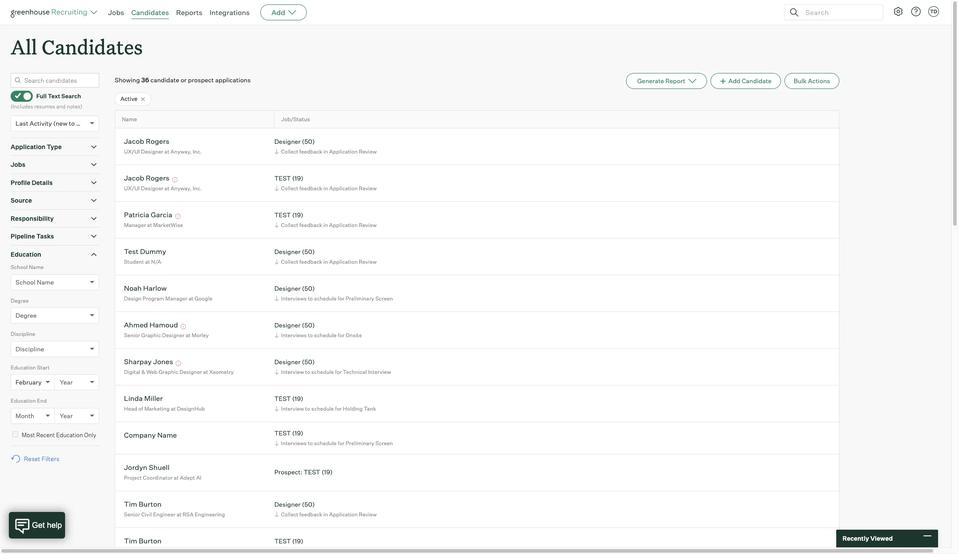 Task type: describe. For each thing, give the bounding box(es) containing it.
to for designer (50) interviews to schedule for onsite
[[308, 332, 313, 339]]

reports
[[176, 8, 202, 17]]

test (19) collect feedback in application review for patricia garcia
[[274, 211, 377, 228]]

search
[[61, 93, 81, 100]]

candidate reports are now available! apply filters and select "view in app" element
[[626, 73, 707, 89]]

activity
[[30, 119, 52, 127]]

designer inside designer (50) interviews to schedule for preliminary screen
[[274, 285, 301, 292]]

at inside test dummy student at n/a
[[145, 259, 150, 265]]

pipeline tasks
[[11, 233, 54, 240]]

collect feedback in application review link for rogers
[[273, 147, 379, 156]]

1 jacob rogers link from the top
[[124, 137, 169, 147]]

interviews for test (19) interviews to schedule for preliminary screen
[[281, 440, 307, 447]]

0 vertical spatial school
[[11, 264, 28, 271]]

onsite
[[346, 332, 362, 339]]

generate
[[637, 77, 664, 85]]

inc. inside jacob rogers ux/ui designer at anyway, inc.
[[193, 148, 202, 155]]

viewed
[[870, 535, 893, 542]]

review for test dummy
[[359, 259, 377, 265]]

feedback for test dummy
[[299, 259, 322, 265]]

reset filters button
[[11, 451, 64, 467]]

at inside jacob rogers ux/ui designer at anyway, inc.
[[165, 148, 169, 155]]

company
[[124, 431, 156, 440]]

tank
[[364, 406, 376, 412]]

tasks
[[36, 233, 54, 240]]

old)
[[76, 119, 88, 127]]

student
[[124, 259, 144, 265]]

jobs link
[[108, 8, 124, 17]]

review for jacob rogers
[[359, 148, 377, 155]]

linda miller link
[[124, 394, 163, 404]]

showing
[[115, 76, 140, 84]]

(50) inside designer (50) interview to schedule for technical interview
[[302, 358, 315, 366]]

test for 4th collect feedback in application review link from the bottom of the page
[[274, 175, 291, 182]]

jacob for jacob rogers ux/ui designer at anyway, inc.
[[124, 137, 144, 146]]

digital
[[124, 369, 140, 375]]

2 anyway, from the top
[[171, 185, 192, 192]]

month
[[15, 412, 34, 420]]

designer inside designer (50) interviews to schedule for onsite
[[274, 322, 301, 329]]

and
[[56, 103, 66, 110]]

last activity (new to old) option
[[15, 119, 88, 127]]

senior graphic designer at morley
[[124, 332, 209, 339]]

jordyn shuell link
[[124, 463, 170, 473]]

Most Recent Education Only checkbox
[[12, 432, 18, 437]]

details
[[32, 179, 53, 186]]

test (19)
[[274, 538, 303, 545]]

profile
[[11, 179, 30, 186]]

td button
[[927, 4, 941, 19]]

actions
[[808, 77, 830, 85]]

burton for tim burton
[[139, 537, 162, 546]]

preliminary for (50)
[[346, 295, 374, 302]]

for for designer (50) interview to schedule for technical interview
[[335, 369, 342, 375]]

add for add candidate
[[728, 77, 740, 85]]

in for dummy
[[323, 259, 328, 265]]

engineer
[[153, 511, 175, 518]]

interviews to schedule for onsite link
[[273, 331, 364, 340]]

garcia
[[151, 210, 172, 219]]

designer (50) interview to schedule for technical interview
[[274, 358, 391, 375]]

report
[[665, 77, 685, 85]]

or
[[181, 76, 187, 84]]

name down pipeline tasks
[[29, 264, 44, 271]]

2 collect from the top
[[281, 185, 298, 192]]

in for burton
[[323, 511, 328, 518]]

interview to schedule for technical interview link
[[273, 368, 393, 376]]

generate report
[[637, 77, 685, 85]]

education left only
[[56, 432, 83, 439]]

patricia
[[124, 210, 149, 219]]

marketwise
[[153, 222, 183, 228]]

(50) for test dummy
[[302, 248, 315, 256]]

prospect:
[[274, 468, 302, 476]]

1 vertical spatial candidates
[[42, 34, 143, 60]]

bulk actions link
[[784, 73, 839, 89]]

candidate
[[742, 77, 772, 85]]

all candidates
[[11, 34, 143, 60]]

shuell
[[149, 463, 170, 472]]

Search candidates field
[[11, 73, 99, 88]]

schedule for designer (50) interview to schedule for technical interview
[[311, 369, 334, 375]]

3 review from the top
[[359, 222, 377, 228]]

adept
[[180, 475, 195, 481]]

candidate
[[150, 76, 179, 84]]

recently viewed
[[843, 535, 893, 542]]

jones
[[153, 357, 173, 366]]

2 inc. from the top
[[193, 185, 202, 192]]

tim burton link for designer (50)
[[124, 500, 162, 510]]

ahmed
[[124, 321, 148, 330]]

at inside jordyn shuell project coordinator at adept ai
[[174, 475, 179, 481]]

n/a
[[151, 259, 161, 265]]

sharpay
[[124, 357, 152, 366]]

type
[[47, 143, 62, 150]]

designer inside designer (50) interview to schedule for technical interview
[[274, 358, 301, 366]]

at inside tim burton senior civil engineer at rsa engineering
[[177, 511, 182, 518]]

2 feedback from the top
[[299, 185, 322, 192]]

year for february
[[60, 379, 73, 386]]

reports link
[[176, 8, 202, 17]]

hamoud
[[149, 321, 178, 330]]

(50) inside designer (50) interviews to schedule for onsite
[[302, 322, 315, 329]]

review for tim burton
[[359, 511, 377, 518]]

to for last activity (new to old)
[[69, 119, 75, 127]]

education for education start
[[11, 364, 36, 371]]

anyway, inside jacob rogers ux/ui designer at anyway, inc.
[[171, 148, 192, 155]]

2 jacob rogers link from the top
[[124, 174, 169, 184]]

to for designer (50) interviews to schedule for preliminary screen
[[308, 295, 313, 302]]

0 vertical spatial degree
[[11, 297, 29, 304]]

noah harlow design program manager at google
[[124, 284, 212, 302]]

interviews to schedule for preliminary screen link for (19)
[[273, 439, 395, 448]]

reset
[[24, 455, 40, 463]]

to for test (19) interviews to schedule for preliminary screen
[[308, 440, 313, 447]]

2 in from the top
[[323, 185, 328, 192]]

start
[[37, 364, 50, 371]]

test (19) collect feedback in application review for jacob rogers
[[274, 175, 377, 192]]

jacob rogers has been in application review for more than 5 days image
[[171, 177, 179, 183]]

program
[[143, 295, 164, 302]]

1 vertical spatial school
[[15, 278, 35, 286]]

integrations
[[210, 8, 250, 17]]

add candidate link
[[711, 73, 781, 89]]

greenhouse recruiting image
[[11, 7, 90, 18]]

test for interview to schedule for holding tank link
[[274, 395, 291, 403]]

2 collect feedback in application review link from the top
[[273, 184, 379, 193]]

full
[[36, 93, 47, 100]]

miller
[[144, 394, 163, 403]]

integrations link
[[210, 8, 250, 17]]

designer (50) interviews to schedule for preliminary screen
[[274, 285, 393, 302]]

at inside noah harlow design program manager at google
[[189, 295, 193, 302]]

schedule for designer (50) interviews to schedule for onsite
[[314, 332, 337, 339]]

(19) inside test (19) interview to schedule for holding tank
[[292, 395, 303, 403]]

patricia garcia
[[124, 210, 172, 219]]

collect for jacob rogers
[[281, 148, 298, 155]]

td button
[[928, 6, 939, 17]]

ahmed hamoud
[[124, 321, 178, 330]]

at down jacob rogers on the top left of the page
[[165, 185, 169, 192]]

sharpay jones
[[124, 357, 173, 366]]

ahmed hamoud link
[[124, 321, 178, 331]]

noah
[[124, 284, 142, 293]]

profile details
[[11, 179, 53, 186]]

education for education
[[11, 250, 41, 258]]

1 horizontal spatial jobs
[[108, 8, 124, 17]]

showing 36 candidate or prospect applications
[[115, 76, 251, 84]]

manager at marketwise
[[124, 222, 183, 228]]

collect for test dummy
[[281, 259, 298, 265]]

preliminary for (19)
[[346, 440, 374, 447]]



Task type: vqa. For each thing, say whether or not it's contained in the screenshot.


Task type: locate. For each thing, give the bounding box(es) containing it.
test (19) collect feedback in application review
[[274, 175, 377, 192], [274, 211, 377, 228]]

year for month
[[60, 412, 73, 420]]

test for interviews to schedule for preliminary screen link corresponding to (19)
[[274, 430, 291, 437]]

discipline
[[11, 331, 35, 337], [15, 345, 44, 353]]

civil
[[141, 511, 152, 518]]

designer inside jacob rogers ux/ui designer at anyway, inc.
[[141, 148, 163, 155]]

engineering
[[195, 511, 225, 518]]

tim for tim burton senior civil engineer at rsa engineering
[[124, 500, 137, 509]]

1 vertical spatial jacob
[[124, 174, 144, 183]]

1 vertical spatial burton
[[139, 537, 162, 546]]

patricia garcia has been in application review for more than 5 days image
[[174, 214, 182, 219]]

interviews for designer (50) interviews to schedule for preliminary screen
[[281, 295, 307, 302]]

(50) inside designer (50) interviews to schedule for preliminary screen
[[302, 285, 315, 292]]

february option
[[15, 379, 42, 386]]

tim
[[124, 500, 137, 509], [124, 537, 137, 546]]

4 (50) from the top
[[302, 322, 315, 329]]

education down pipeline
[[11, 250, 41, 258]]

collect
[[281, 148, 298, 155], [281, 185, 298, 192], [281, 222, 298, 228], [281, 259, 298, 265], [281, 511, 298, 518]]

burton for tim burton senior civil engineer at rsa engineering
[[139, 500, 162, 509]]

collect feedback in application review link for burton
[[273, 510, 379, 519]]

0 vertical spatial tim
[[124, 500, 137, 509]]

0 vertical spatial ux/ui
[[124, 148, 140, 155]]

bulk
[[794, 77, 807, 85]]

3 interviews from the top
[[281, 440, 307, 447]]

collect feedback in application review link
[[273, 147, 379, 156], [273, 184, 379, 193], [273, 221, 379, 229], [273, 258, 379, 266], [273, 510, 379, 519]]

designer (50) collect feedback in application review up designer (50) interviews to schedule for preliminary screen
[[274, 248, 377, 265]]

to up designer (50) interviews to schedule for onsite
[[308, 295, 313, 302]]

0 vertical spatial year
[[60, 379, 73, 386]]

company name link
[[124, 431, 177, 441]]

to for test (19) interview to schedule for holding tank
[[305, 406, 310, 412]]

checkmark image
[[15, 93, 21, 99]]

add inside popup button
[[271, 8, 285, 17]]

2 burton from the top
[[139, 537, 162, 546]]

to inside designer (50) interviews to schedule for preliminary screen
[[308, 295, 313, 302]]

degree down 'school name' element
[[11, 297, 29, 304]]

rogers for jacob rogers
[[146, 174, 169, 183]]

anyway, down jacob rogers has been in application review for more than 5 days icon
[[171, 185, 192, 192]]

interviews to schedule for preliminary screen link down interview to schedule for holding tank link
[[273, 439, 395, 448]]

1 screen from the top
[[375, 295, 393, 302]]

2 (50) from the top
[[302, 248, 315, 256]]

1 horizontal spatial add
[[728, 77, 740, 85]]

last activity (new to old)
[[15, 119, 88, 127]]

0 vertical spatial burton
[[139, 500, 162, 509]]

to up test (19) interviews to schedule for preliminary screen
[[305, 406, 310, 412]]

jacob up jacob rogers on the top left of the page
[[124, 137, 144, 146]]

school up the degree element
[[15, 278, 35, 286]]

to inside designer (50) interview to schedule for technical interview
[[305, 369, 310, 375]]

jacob inside jacob rogers ux/ui designer at anyway, inc.
[[124, 137, 144, 146]]

0 vertical spatial add
[[271, 8, 285, 17]]

tim burton link down the civil
[[124, 537, 162, 547]]

1 year from the top
[[60, 379, 73, 386]]

1 vertical spatial tim burton link
[[124, 537, 162, 547]]

preliminary
[[346, 295, 374, 302], [346, 440, 374, 447]]

manager inside noah harlow design program manager at google
[[165, 295, 187, 302]]

4 in from the top
[[323, 259, 328, 265]]

ai
[[196, 475, 201, 481]]

test inside test (19) interview to schedule for holding tank
[[274, 395, 291, 403]]

text
[[48, 93, 60, 100]]

schedule inside test (19) interviews to schedule for preliminary screen
[[314, 440, 337, 447]]

schedule inside test (19) interview to schedule for holding tank
[[311, 406, 334, 412]]

2 interviews from the top
[[281, 332, 307, 339]]

jordyn shuell project coordinator at adept ai
[[124, 463, 201, 481]]

5 review from the top
[[359, 511, 377, 518]]

at down the 'ahmed hamoud has been in onsite for more than 21 days' 'image'
[[186, 332, 191, 339]]

screen inside test (19) interviews to schedule for preliminary screen
[[375, 440, 393, 447]]

1 vertical spatial jacob rogers link
[[124, 174, 169, 184]]

1 burton from the top
[[139, 500, 162, 509]]

candidates right jobs link
[[131, 8, 169, 17]]

3 collect from the top
[[281, 222, 298, 228]]

for up designer (50) interviews to schedule for onsite
[[338, 295, 345, 302]]

0 vertical spatial anyway,
[[171, 148, 192, 155]]

jacob rogers
[[124, 174, 169, 183]]

at left adept
[[174, 475, 179, 481]]

name down the "active"
[[122, 116, 137, 123]]

dummy
[[140, 247, 166, 256]]

interviews inside designer (50) interviews to schedule for preliminary screen
[[281, 295, 307, 302]]

for for test (19) interviews to schedule for preliminary screen
[[338, 440, 345, 447]]

2 ux/ui from the top
[[124, 185, 140, 192]]

preliminary inside test (19) interviews to schedule for preliminary screen
[[346, 440, 374, 447]]

burton down the civil
[[139, 537, 162, 546]]

2 interviews to schedule for preliminary screen link from the top
[[273, 439, 395, 448]]

to inside test (19) interview to schedule for holding tank
[[305, 406, 310, 412]]

for left technical
[[335, 369, 342, 375]]

schedule inside designer (50) interviews to schedule for onsite
[[314, 332, 337, 339]]

year down discipline 'element'
[[60, 379, 73, 386]]

rogers
[[146, 137, 169, 146], [146, 174, 169, 183]]

1 vertical spatial graphic
[[159, 369, 178, 375]]

at right marketing
[[171, 406, 176, 412]]

for inside designer (50) interviews to schedule for preliminary screen
[[338, 295, 345, 302]]

only
[[84, 432, 96, 439]]

to inside test (19) interviews to schedule for preliminary screen
[[308, 440, 313, 447]]

name
[[122, 116, 137, 123], [29, 264, 44, 271], [37, 278, 54, 286], [157, 431, 177, 440]]

test
[[124, 247, 138, 256]]

1 vertical spatial year
[[60, 412, 73, 420]]

burton inside tim burton senior civil engineer at rsa engineering
[[139, 500, 162, 509]]

jacob for jacob rogers
[[124, 174, 144, 183]]

0 horizontal spatial add
[[271, 8, 285, 17]]

1 vertical spatial school name
[[15, 278, 54, 286]]

rogers up jacob rogers on the top left of the page
[[146, 137, 169, 146]]

designer (50) collect feedback in application review
[[274, 138, 377, 155], [274, 248, 377, 265], [274, 501, 377, 518]]

marketing
[[144, 406, 170, 412]]

test
[[274, 175, 291, 182], [274, 211, 291, 219], [274, 395, 291, 403], [274, 430, 291, 437], [304, 468, 320, 476], [274, 538, 291, 545]]

for
[[338, 295, 345, 302], [338, 332, 345, 339], [335, 369, 342, 375], [335, 406, 342, 412], [338, 440, 345, 447]]

education start
[[11, 364, 50, 371]]

1 vertical spatial add
[[728, 77, 740, 85]]

designhub
[[177, 406, 205, 412]]

school name element
[[11, 263, 99, 296]]

1 vertical spatial interviews to schedule for preliminary screen link
[[273, 439, 395, 448]]

2 test (19) collect feedback in application review from the top
[[274, 211, 377, 228]]

candidates down jobs link
[[42, 34, 143, 60]]

2 tim from the top
[[124, 537, 137, 546]]

0 vertical spatial tim burton link
[[124, 500, 162, 510]]

test (19) interview to schedule for holding tank
[[274, 395, 376, 412]]

configure image
[[893, 6, 904, 17]]

interviews to schedule for preliminary screen link for (50)
[[273, 294, 395, 303]]

year up 'most recent education only'
[[60, 412, 73, 420]]

degree element
[[11, 296, 99, 330]]

1 inc. from the top
[[193, 148, 202, 155]]

to left "old)"
[[69, 119, 75, 127]]

schedule down interview to schedule for holding tank link
[[314, 440, 337, 447]]

education
[[11, 250, 41, 258], [11, 364, 36, 371], [11, 398, 36, 404], [56, 432, 83, 439]]

to inside designer (50) interviews to schedule for onsite
[[308, 332, 313, 339]]

0 vertical spatial designer (50) collect feedback in application review
[[274, 138, 377, 155]]

jacob up ux/ui designer at anyway, inc.
[[124, 174, 144, 183]]

school name
[[11, 264, 44, 271], [15, 278, 54, 286]]

2 screen from the top
[[375, 440, 393, 447]]

1 vertical spatial interviews
[[281, 332, 307, 339]]

add for add
[[271, 8, 285, 17]]

school down pipeline
[[11, 264, 28, 271]]

design
[[124, 295, 141, 302]]

linda miller head of marketing at designhub
[[124, 394, 205, 412]]

responsibility
[[11, 215, 54, 222]]

ux/ui inside jacob rogers ux/ui designer at anyway, inc.
[[124, 148, 140, 155]]

1 vertical spatial senior
[[124, 511, 140, 518]]

for left holding
[[335, 406, 342, 412]]

1 collect from the top
[[281, 148, 298, 155]]

1 vertical spatial inc.
[[193, 185, 202, 192]]

interview to schedule for holding tank link
[[273, 405, 378, 413]]

for for test (19) interview to schedule for holding tank
[[335, 406, 342, 412]]

sharpay jones has been in technical interview for more than 14 days image
[[175, 361, 183, 366]]

linda
[[124, 394, 143, 403]]

at left n/a
[[145, 259, 150, 265]]

0 vertical spatial interviews to schedule for preliminary screen link
[[273, 294, 395, 303]]

1 vertical spatial jobs
[[11, 161, 25, 168]]

for left onsite at the bottom
[[338, 332, 345, 339]]

1 interviews to schedule for preliminary screen link from the top
[[273, 294, 395, 303]]

2 designer (50) collect feedback in application review from the top
[[274, 248, 377, 265]]

schedule for designer (50) interviews to schedule for preliminary screen
[[314, 295, 337, 302]]

anyway, up jacob rogers has been in application review for more than 5 days icon
[[171, 148, 192, 155]]

noah harlow link
[[124, 284, 167, 294]]

sharpay jones link
[[124, 357, 173, 368]]

manager down patricia
[[124, 222, 146, 228]]

0 vertical spatial jobs
[[108, 8, 124, 17]]

name up the degree element
[[37, 278, 54, 286]]

graphic down jones on the bottom of page
[[159, 369, 178, 375]]

test inside test (19) interviews to schedule for preliminary screen
[[274, 430, 291, 437]]

to up test (19) interview to schedule for holding tank
[[305, 369, 310, 375]]

application
[[11, 143, 45, 150], [329, 148, 358, 155], [329, 185, 358, 192], [329, 222, 358, 228], [329, 259, 358, 265], [329, 511, 358, 518]]

jacob rogers link up ux/ui designer at anyway, inc.
[[124, 174, 169, 184]]

1 vertical spatial ux/ui
[[124, 185, 140, 192]]

1 interviews from the top
[[281, 295, 307, 302]]

for for designer (50) interviews to schedule for onsite
[[338, 332, 345, 339]]

test for third collect feedback in application review link from the top of the page
[[274, 211, 291, 219]]

5 (50) from the top
[[302, 358, 315, 366]]

Search text field
[[803, 6, 875, 19]]

0 vertical spatial senior
[[124, 332, 140, 339]]

schedule for test (19) interview to schedule for holding tank
[[311, 406, 334, 412]]

feedback
[[299, 148, 322, 155], [299, 185, 322, 192], [299, 222, 322, 228], [299, 259, 322, 265], [299, 511, 322, 518]]

for inside designer (50) interview to schedule for technical interview
[[335, 369, 342, 375]]

schedule inside designer (50) interviews to schedule for preliminary screen
[[314, 295, 337, 302]]

2 vertical spatial designer (50) collect feedback in application review
[[274, 501, 377, 518]]

feedback for tim burton
[[299, 511, 322, 518]]

tim burton senior civil engineer at rsa engineering
[[124, 500, 225, 518]]

jobs up the profile
[[11, 161, 25, 168]]

1 vertical spatial manager
[[165, 295, 187, 302]]

recent
[[36, 432, 55, 439]]

school name down pipeline
[[11, 264, 44, 271]]

rogers inside jacob rogers ux/ui designer at anyway, inc.
[[146, 137, 169, 146]]

ahmed hamoud has been in onsite for more than 21 days image
[[180, 324, 187, 330]]

schedule for test (19) interviews to schedule for preliminary screen
[[314, 440, 337, 447]]

1 vertical spatial anyway,
[[171, 185, 192, 192]]

all
[[11, 34, 37, 60]]

collect feedback in application review link for dummy
[[273, 258, 379, 266]]

screen for (50)
[[375, 295, 393, 302]]

to up prospect: test (19)
[[308, 440, 313, 447]]

of
[[138, 406, 143, 412]]

interviews for designer (50) interviews to schedule for onsite
[[281, 332, 307, 339]]

3 designer (50) collect feedback in application review from the top
[[274, 501, 377, 518]]

1 jacob from the top
[[124, 137, 144, 146]]

4 review from the top
[[359, 259, 377, 265]]

recently
[[843, 535, 869, 542]]

discipline element
[[11, 330, 99, 363]]

4 feedback from the top
[[299, 259, 322, 265]]

to for designer (50) interview to schedule for technical interview
[[305, 369, 310, 375]]

ux/ui designer at anyway, inc.
[[124, 185, 202, 192]]

preliminary inside designer (50) interviews to schedule for preliminary screen
[[346, 295, 374, 302]]

0 vertical spatial candidates
[[131, 8, 169, 17]]

interview for (50)
[[281, 369, 304, 375]]

at inside linda miller head of marketing at designhub
[[171, 406, 176, 412]]

inc.
[[193, 148, 202, 155], [193, 185, 202, 192]]

senior down ahmed
[[124, 332, 140, 339]]

3 feedback from the top
[[299, 222, 322, 228]]

review
[[359, 148, 377, 155], [359, 185, 377, 192], [359, 222, 377, 228], [359, 259, 377, 265], [359, 511, 377, 518]]

2 senior from the top
[[124, 511, 140, 518]]

senior inside tim burton senior civil engineer at rsa engineering
[[124, 511, 140, 518]]

5 collect feedback in application review link from the top
[[273, 510, 379, 519]]

designer (50) collect feedback in application review for rogers
[[274, 138, 377, 155]]

most
[[22, 432, 35, 439]]

schedule left holding
[[311, 406, 334, 412]]

bulk actions
[[794, 77, 830, 85]]

company name
[[124, 431, 177, 440]]

at left google
[[189, 295, 193, 302]]

1 designer (50) collect feedback in application review from the top
[[274, 138, 377, 155]]

0 vertical spatial screen
[[375, 295, 393, 302]]

schedule up designer (50) interviews to schedule for onsite
[[314, 295, 337, 302]]

2 vertical spatial interviews
[[281, 440, 307, 447]]

jacob
[[124, 137, 144, 146], [124, 174, 144, 183]]

education up "month"
[[11, 398, 36, 404]]

designer (50) collect feedback in application review for burton
[[274, 501, 377, 518]]

for for designer (50) interviews to schedule for preliminary screen
[[338, 295, 345, 302]]

2 tim burton link from the top
[[124, 537, 162, 547]]

ux/ui up jacob rogers on the top left of the page
[[124, 148, 140, 155]]

interviews to schedule for preliminary screen link up designer (50) interviews to schedule for onsite
[[273, 294, 395, 303]]

designer (50) collect feedback in application review down job/status
[[274, 138, 377, 155]]

name right company
[[157, 431, 177, 440]]

1 vertical spatial degree
[[15, 312, 37, 319]]

full text search (includes resumes and notes)
[[11, 93, 82, 110]]

prospect
[[188, 76, 214, 84]]

candidates
[[131, 8, 169, 17], [42, 34, 143, 60]]

3 collect feedback in application review link from the top
[[273, 221, 379, 229]]

add candidate
[[728, 77, 772, 85]]

project
[[124, 475, 142, 481]]

for inside test (19) interview to schedule for holding tank
[[335, 406, 342, 412]]

1 ux/ui from the top
[[124, 148, 140, 155]]

2 rogers from the top
[[146, 174, 169, 183]]

1 collect feedback in application review link from the top
[[273, 147, 379, 156]]

applications
[[215, 76, 251, 84]]

1 tim burton link from the top
[[124, 500, 162, 510]]

(new
[[53, 119, 68, 127]]

1 vertical spatial preliminary
[[346, 440, 374, 447]]

education for education end
[[11, 398, 36, 404]]

screen for (19)
[[375, 440, 393, 447]]

degree
[[11, 297, 29, 304], [15, 312, 37, 319]]

to up designer (50) interview to schedule for technical interview at the left bottom
[[308, 332, 313, 339]]

1 anyway, from the top
[[171, 148, 192, 155]]

collect for tim burton
[[281, 511, 298, 518]]

interviews inside designer (50) interviews to schedule for onsite
[[281, 332, 307, 339]]

education end
[[11, 398, 47, 404]]

designer (50) collect feedback in application review down prospect: test (19)
[[274, 501, 377, 518]]

1 vertical spatial tim
[[124, 537, 137, 546]]

0 vertical spatial interviews
[[281, 295, 307, 302]]

4 collect feedback in application review link from the top
[[273, 258, 379, 266]]

1 vertical spatial screen
[[375, 440, 393, 447]]

1 review from the top
[[359, 148, 377, 155]]

2 jacob from the top
[[124, 174, 144, 183]]

1 vertical spatial designer (50) collect feedback in application review
[[274, 248, 377, 265]]

at left rsa at the left bottom
[[177, 511, 182, 518]]

0 vertical spatial discipline
[[11, 331, 35, 337]]

0 horizontal spatial jobs
[[11, 161, 25, 168]]

jobs left candidates link
[[108, 8, 124, 17]]

1 rogers from the top
[[146, 137, 169, 146]]

at left xeometry
[[203, 369, 208, 375]]

0 horizontal spatial manager
[[124, 222, 146, 228]]

(19) inside test (19) interviews to schedule for preliminary screen
[[292, 430, 303, 437]]

5 collect from the top
[[281, 511, 298, 518]]

resumes
[[34, 103, 55, 110]]

harlow
[[143, 284, 167, 293]]

technical
[[343, 369, 367, 375]]

1 vertical spatial rogers
[[146, 174, 169, 183]]

burton up the civil
[[139, 500, 162, 509]]

schedule inside designer (50) interview to schedule for technical interview
[[311, 369, 334, 375]]

at down patricia garcia link
[[147, 222, 152, 228]]

jacob rogers ux/ui designer at anyway, inc.
[[124, 137, 202, 155]]

0 vertical spatial graphic
[[141, 332, 161, 339]]

head
[[124, 406, 137, 412]]

screen inside designer (50) interviews to schedule for preliminary screen
[[375, 295, 393, 302]]

2 preliminary from the top
[[346, 440, 374, 447]]

interviews inside test (19) interviews to schedule for preliminary screen
[[281, 440, 307, 447]]

degree up discipline 'element'
[[15, 312, 37, 319]]

tim inside tim burton senior civil engineer at rsa engineering
[[124, 500, 137, 509]]

schedule
[[314, 295, 337, 302], [314, 332, 337, 339], [311, 369, 334, 375], [311, 406, 334, 412], [314, 440, 337, 447]]

1 vertical spatial discipline
[[15, 345, 44, 353]]

for inside designer (50) interviews to schedule for onsite
[[338, 332, 345, 339]]

schedule up test (19) interview to schedule for holding tank
[[311, 369, 334, 375]]

schedule left onsite at the bottom
[[314, 332, 337, 339]]

education up february
[[11, 364, 36, 371]]

1 horizontal spatial manager
[[165, 295, 187, 302]]

designer
[[274, 138, 301, 145], [141, 148, 163, 155], [141, 185, 163, 192], [274, 248, 301, 256], [274, 285, 301, 292], [274, 322, 301, 329], [162, 332, 185, 339], [274, 358, 301, 366], [180, 369, 202, 375], [274, 501, 301, 508]]

ux/ui
[[124, 148, 140, 155], [124, 185, 140, 192]]

rogers for jacob rogers ux/ui designer at anyway, inc.
[[146, 137, 169, 146]]

3 in from the top
[[323, 222, 328, 228]]

0 vertical spatial preliminary
[[346, 295, 374, 302]]

patricia garcia link
[[124, 210, 172, 221]]

tim burton link for test (19)
[[124, 537, 162, 547]]

td
[[930, 8, 937, 15]]

0 vertical spatial inc.
[[193, 148, 202, 155]]

1 tim from the top
[[124, 500, 137, 509]]

tim burton link up the civil
[[124, 500, 162, 510]]

manager right program
[[165, 295, 187, 302]]

0 vertical spatial rogers
[[146, 137, 169, 146]]

1 senior from the top
[[124, 332, 140, 339]]

2 review from the top
[[359, 185, 377, 192]]

interview for (19)
[[281, 406, 304, 412]]

0 vertical spatial school name
[[11, 264, 44, 271]]

1 in from the top
[[323, 148, 328, 155]]

2 year from the top
[[60, 412, 73, 420]]

(50) for jacob rogers
[[302, 138, 315, 145]]

preliminary down holding
[[346, 440, 374, 447]]

3 (50) from the top
[[302, 285, 315, 292]]

graphic down ahmed hamoud link
[[141, 332, 161, 339]]

5 in from the top
[[323, 511, 328, 518]]

pipeline
[[11, 233, 35, 240]]

jordyn
[[124, 463, 147, 472]]

february
[[15, 379, 42, 386]]

for down holding
[[338, 440, 345, 447]]

1 test (19) collect feedback in application review from the top
[[274, 175, 377, 192]]

0 vertical spatial jacob rogers link
[[124, 137, 169, 147]]

0 vertical spatial jacob
[[124, 137, 144, 146]]

(50) for noah harlow
[[302, 285, 315, 292]]

school name up the degree element
[[15, 278, 54, 286]]

preliminary up onsite at the bottom
[[346, 295, 374, 302]]

feedback for jacob rogers
[[299, 148, 322, 155]]

6 (50) from the top
[[302, 501, 315, 508]]

end
[[37, 398, 47, 404]]

4 collect from the top
[[281, 259, 298, 265]]

1 feedback from the top
[[299, 148, 322, 155]]

in for rogers
[[323, 148, 328, 155]]

1 vertical spatial test (19) collect feedback in application review
[[274, 211, 377, 228]]

designer (50) collect feedback in application review for dummy
[[274, 248, 377, 265]]

ux/ui down jacob rogers on the top left of the page
[[124, 185, 140, 192]]

for inside test (19) interviews to schedule for preliminary screen
[[338, 440, 345, 447]]

1 (50) from the top
[[302, 138, 315, 145]]

(50) for tim burton
[[302, 501, 315, 508]]

tim for tim burton
[[124, 537, 137, 546]]

senior left the civil
[[124, 511, 140, 518]]

at
[[165, 148, 169, 155], [165, 185, 169, 192], [147, 222, 152, 228], [145, 259, 150, 265], [189, 295, 193, 302], [186, 332, 191, 339], [203, 369, 208, 375], [171, 406, 176, 412], [174, 475, 179, 481], [177, 511, 182, 518]]

jacob rogers link up jacob rogers on the top left of the page
[[124, 137, 169, 147]]

0 vertical spatial test (19) collect feedback in application review
[[274, 175, 377, 192]]

at up jacob rogers on the top left of the page
[[165, 148, 169, 155]]

1 preliminary from the top
[[346, 295, 374, 302]]

interview inside test (19) interview to schedule for holding tank
[[281, 406, 304, 412]]

0 vertical spatial manager
[[124, 222, 146, 228]]

5 feedback from the top
[[299, 511, 322, 518]]

most recent education only
[[22, 432, 96, 439]]

rogers up ux/ui designer at anyway, inc.
[[146, 174, 169, 183]]



